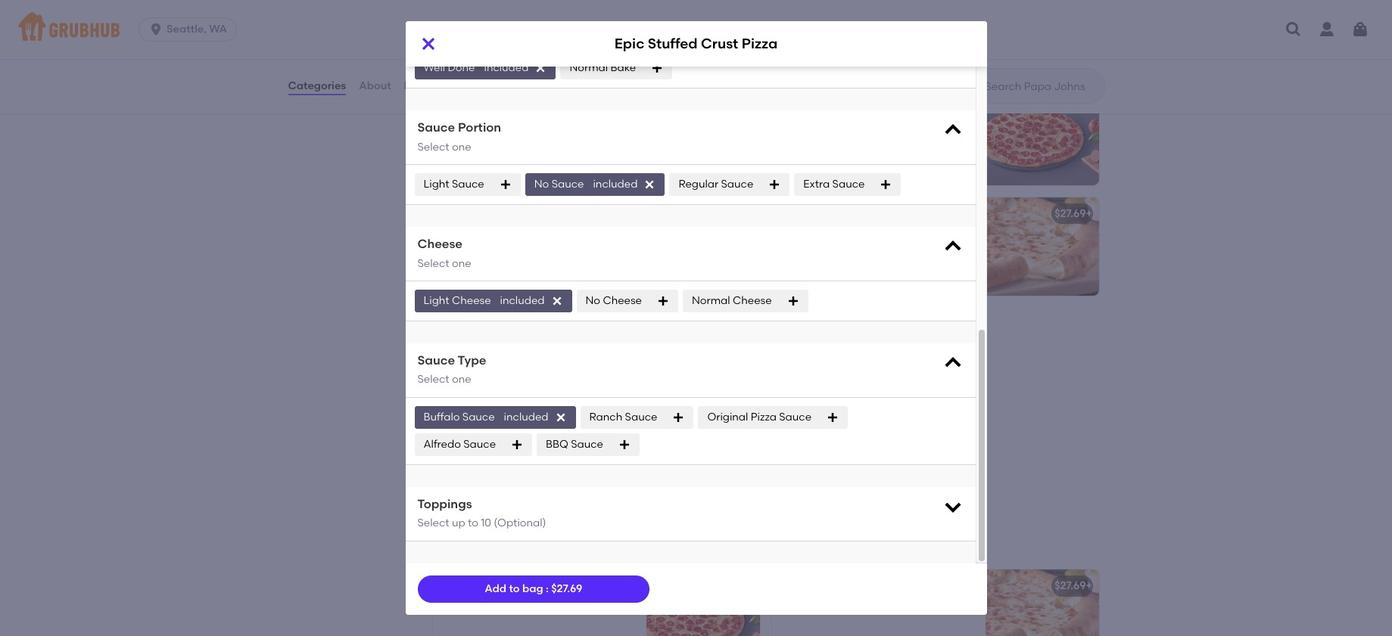 Task type: vqa. For each thing, say whether or not it's contained in the screenshot.
$6.75 to the right
no



Task type: locate. For each thing, give the bounding box(es) containing it.
epic stuffed crust pizza image
[[985, 198, 1099, 296], [648, 407, 761, 505], [985, 570, 1099, 637]]

sauce
[[418, 121, 455, 135], [452, 178, 484, 191], [552, 178, 584, 191], [721, 178, 754, 191], [833, 178, 865, 191], [418, 353, 455, 368], [462, 411, 495, 424], [625, 411, 657, 424], [779, 411, 812, 424], [464, 438, 496, 451], [571, 438, 603, 451]]

cheese inside cheese select one
[[418, 237, 463, 251]]

bbq sauce
[[546, 438, 603, 451]]

$27.69 +
[[1055, 207, 1092, 220], [717, 417, 755, 430], [1055, 580, 1092, 593]]

included down grubhub
[[504, 411, 549, 424]]

0 horizontal spatial crust
[[506, 420, 534, 433]]

sellers
[[469, 360, 521, 379]]

a-
[[812, 97, 824, 110], [473, 580, 485, 593]]

2 one from the top
[[452, 141, 471, 153]]

toppings
[[418, 497, 472, 512]]

normal
[[570, 61, 608, 74], [692, 294, 730, 307]]

epic stuffed crust pizza down on at the left bottom of the page
[[440, 420, 564, 433]]

1 horizontal spatial normal
[[692, 294, 730, 307]]

pizza
[[742, 35, 778, 53], [527, 97, 554, 110], [849, 97, 877, 110], [751, 411, 777, 424], [536, 420, 564, 433], [510, 580, 537, 593]]

1 vertical spatial a-
[[473, 580, 485, 593]]

most
[[430, 382, 454, 394]]

normal cheese
[[692, 294, 772, 307]]

light cheese
[[424, 294, 491, 307]]

0 vertical spatial shaq-a-roni pizza image
[[985, 87, 1099, 186]]

one up light cheese
[[452, 257, 471, 270]]

0 vertical spatial stuffed
[[648, 35, 698, 53]]

regular
[[679, 178, 719, 191]]

0 horizontal spatial epic
[[440, 420, 463, 433]]

no for sauce portion
[[534, 178, 549, 191]]

to inside the toppings select up to 10 (optional)
[[468, 517, 478, 530]]

shaq-a-roni pizza
[[781, 97, 877, 110], [442, 580, 537, 593]]

no cheese
[[586, 294, 642, 307]]

0 vertical spatial normal
[[570, 61, 608, 74]]

1 horizontal spatial crust
[[701, 35, 738, 53]]

included right no sauce
[[593, 178, 638, 191]]

+ for shaq-a-roni pizza
[[1086, 97, 1092, 110]]

no for cheese
[[586, 294, 600, 307]]

0 vertical spatial epic
[[615, 35, 645, 53]]

epic stuffed crust pizza up $17.19
[[615, 35, 778, 53]]

1 vertical spatial epic stuffed crust pizza
[[440, 420, 564, 433]]

sauce for ranch sauce
[[625, 411, 657, 424]]

no
[[534, 178, 549, 191], [586, 294, 600, 307]]

2 vertical spatial $27.69 +
[[1055, 580, 1092, 593]]

reviews button
[[403, 59, 447, 114]]

best
[[430, 360, 465, 379]]

epic up alfredo sauce
[[440, 420, 463, 433]]

to left the 10
[[468, 517, 478, 530]]

0 vertical spatial shaq-a-roni pizza
[[781, 97, 877, 110]]

$27.69 for epic stuffed crust pizza image to the bottom
[[1055, 580, 1086, 593]]

0 vertical spatial roni
[[824, 97, 847, 110]]

well done
[[424, 61, 475, 74]]

cheese for no
[[603, 294, 642, 307]]

0 horizontal spatial no
[[534, 178, 549, 191]]

1 select from the top
[[418, 24, 449, 37]]

one down portion
[[452, 141, 471, 153]]

1 horizontal spatial no
[[586, 294, 600, 307]]

2 vertical spatial epic stuffed crust pizza image
[[985, 570, 1099, 637]]

1 vertical spatial roni
[[485, 580, 508, 593]]

done
[[448, 61, 475, 74]]

0 horizontal spatial a-
[[473, 580, 485, 593]]

2 vertical spatial shaq-a-roni pizza image
[[646, 570, 760, 637]]

1 vertical spatial crust
[[506, 420, 534, 433]]

0 vertical spatial shaq-
[[781, 97, 812, 110]]

included right light cheese
[[500, 294, 545, 307]]

1 vertical spatial light
[[424, 294, 449, 307]]

buffalo sauce
[[424, 411, 495, 424]]

included for well done
[[484, 61, 529, 74]]

light down the sauce portion select one
[[424, 178, 449, 191]]

ranch sauce
[[589, 411, 657, 424]]

epic up bake
[[615, 35, 645, 53]]

sauce for no sauce
[[552, 178, 584, 191]]

0 horizontal spatial roni
[[485, 580, 508, 593]]

stuffed
[[648, 35, 698, 53], [465, 420, 503, 433]]

select up light cheese
[[418, 257, 449, 270]]

included up hawaiian
[[484, 61, 529, 74]]

:
[[546, 583, 549, 596]]

sauce type select one
[[418, 353, 486, 386]]

seattle, wa button
[[139, 17, 243, 42]]

alfredo sauce
[[424, 438, 496, 451]]

0 horizontal spatial shaq-a-roni pizza
[[442, 580, 537, 593]]

svg image
[[1285, 20, 1303, 39], [1351, 20, 1370, 39], [419, 35, 437, 53], [651, 62, 663, 74], [942, 120, 963, 141], [500, 179, 512, 191], [644, 179, 656, 191], [769, 179, 781, 191], [942, 236, 963, 257], [657, 295, 669, 307], [673, 412, 685, 424], [827, 412, 839, 424], [942, 496, 963, 518]]

$27.69
[[1055, 207, 1086, 220], [717, 417, 748, 430], [1055, 580, 1086, 593], [551, 583, 583, 596]]

cheese for light
[[452, 294, 491, 307]]

0 vertical spatial to
[[468, 517, 478, 530]]

epic stuffed crust pizza
[[615, 35, 778, 53], [440, 420, 564, 433]]

shaq- inside button
[[442, 580, 473, 593]]

select up well
[[418, 24, 449, 37]]

10
[[481, 517, 491, 530]]

0 vertical spatial light
[[424, 178, 449, 191]]

select down toppings on the left bottom
[[418, 517, 449, 530]]

the meats pizza image
[[646, 0, 760, 75]]

1 vertical spatial stuffed
[[465, 420, 503, 433]]

select inside the sauce portion select one
[[418, 141, 449, 153]]

less
[[771, 312, 791, 325]]

light for portion
[[424, 178, 449, 191]]

on
[[500, 382, 513, 394]]

sauce portion select one
[[418, 121, 501, 153]]

selection
[[506, 535, 580, 554]]

3 one from the top
[[452, 257, 471, 270]]

1 horizontal spatial shaq-
[[781, 97, 812, 110]]

epic
[[615, 35, 645, 53], [440, 420, 463, 433]]

super hawaiian pizza
[[442, 97, 554, 110]]

1 horizontal spatial epic stuffed crust pizza
[[615, 35, 778, 53]]

one up done
[[452, 24, 471, 37]]

select up buffalo
[[418, 374, 449, 386]]

0 vertical spatial a-
[[812, 97, 824, 110]]

svg image
[[148, 22, 164, 37], [535, 62, 547, 74], [880, 179, 892, 191], [551, 295, 563, 307], [787, 295, 799, 307], [942, 353, 963, 374], [555, 412, 567, 424], [511, 439, 523, 451], [619, 439, 631, 451]]

one down type
[[452, 374, 471, 386]]

1 vertical spatial shaq-a-roni pizza
[[442, 580, 537, 593]]

2 select from the top
[[418, 141, 449, 153]]

0 vertical spatial $27.69 +
[[1055, 207, 1092, 220]]

to left bag
[[509, 583, 520, 596]]

included for buffalo sauce
[[504, 411, 549, 424]]

shaq-a-roni pizza image
[[985, 87, 1099, 186], [646, 198, 760, 296], [646, 570, 760, 637]]

0 horizontal spatial normal
[[570, 61, 608, 74]]

included
[[484, 61, 529, 74], [593, 178, 638, 191], [500, 294, 545, 307], [504, 411, 549, 424]]

crust
[[701, 35, 738, 53], [506, 420, 534, 433]]

one
[[452, 24, 471, 37], [452, 141, 471, 153], [452, 257, 471, 270], [452, 374, 471, 386]]

featured selection
[[430, 535, 580, 554]]

1 vertical spatial no
[[586, 294, 600, 307]]

crust up $17.19
[[701, 35, 738, 53]]

1 horizontal spatial roni
[[824, 97, 847, 110]]

0 vertical spatial no
[[534, 178, 549, 191]]

original pizza sauce
[[707, 411, 812, 424]]

select one
[[418, 24, 471, 37]]

light
[[424, 178, 449, 191], [424, 294, 449, 307]]

a- inside button
[[473, 580, 485, 593]]

0 horizontal spatial to
[[468, 517, 478, 530]]

light sauce
[[424, 178, 484, 191]]

normal for normal cheese
[[692, 294, 730, 307]]

0 horizontal spatial shaq-
[[442, 580, 473, 593]]

extra
[[804, 178, 830, 191]]

shaq- left add
[[442, 580, 473, 593]]

cheese
[[418, 237, 463, 251], [452, 294, 491, 307], [603, 294, 642, 307], [733, 294, 772, 307]]

1 vertical spatial shaq-a-roni pizza image
[[646, 198, 760, 296]]

cheese for normal
[[733, 294, 772, 307]]

to
[[468, 517, 478, 530], [509, 583, 520, 596]]

1 vertical spatial to
[[509, 583, 520, 596]]

seattle, wa
[[167, 23, 227, 36]]

1 horizontal spatial a-
[[812, 97, 824, 110]]

shaq- right $17.19 +
[[781, 97, 812, 110]]

light down cheese select one
[[424, 294, 449, 307]]

1 vertical spatial shaq-
[[442, 580, 473, 593]]

sauce for regular sauce
[[721, 178, 754, 191]]

one inside sauce type select one
[[452, 374, 471, 386]]

1 horizontal spatial stuffed
[[648, 35, 698, 53]]

1 light from the top
[[424, 178, 449, 191]]

3 select from the top
[[418, 257, 449, 270]]

show less
[[741, 312, 791, 325]]

1 horizontal spatial to
[[509, 583, 520, 596]]

1 vertical spatial normal
[[692, 294, 730, 307]]

included for no sauce
[[593, 178, 638, 191]]

2 light from the top
[[424, 294, 449, 307]]

select
[[418, 24, 449, 37], [418, 141, 449, 153], [418, 257, 449, 270], [418, 374, 449, 386], [418, 517, 449, 530]]

select up light sauce
[[418, 141, 449, 153]]

4 select from the top
[[418, 374, 449, 386]]

roni
[[824, 97, 847, 110], [485, 580, 508, 593]]

5 select from the top
[[418, 517, 449, 530]]

+
[[747, 97, 753, 110], [1086, 97, 1092, 110], [1086, 207, 1092, 220], [748, 417, 755, 430], [1086, 580, 1092, 593]]

shaq-
[[781, 97, 812, 110], [442, 580, 473, 593]]

bag
[[522, 583, 543, 596]]

4 one from the top
[[452, 374, 471, 386]]

crust down on at the left bottom of the page
[[506, 420, 534, 433]]

super hawaiian pizza image
[[646, 87, 760, 186]]

svg image inside seattle, wa button
[[148, 22, 164, 37]]



Task type: describe. For each thing, give the bounding box(es) containing it.
$17.19
[[720, 97, 747, 110]]

sauce for light sauce
[[452, 178, 484, 191]]

sauce inside sauce type select one
[[418, 353, 455, 368]]

roni inside button
[[485, 580, 508, 593]]

ranch
[[589, 411, 623, 424]]

categories
[[288, 79, 346, 92]]

1 vertical spatial $27.69 +
[[717, 417, 755, 430]]

select inside the toppings select up to 10 (optional)
[[418, 517, 449, 530]]

portion
[[458, 121, 501, 135]]

up
[[452, 517, 465, 530]]

hawaiian
[[475, 97, 525, 110]]

featured
[[430, 535, 502, 554]]

toppings select up to 10 (optional)
[[418, 497, 546, 530]]

normal for normal bake
[[570, 61, 608, 74]]

shaq-a-roni pizza button
[[433, 570, 760, 637]]

show less button
[[427, 302, 1105, 335]]

$27.69 for the middle epic stuffed crust pizza image
[[717, 417, 748, 430]]

0 vertical spatial epic stuffed crust pizza
[[615, 35, 778, 53]]

one inside cheese select one
[[452, 257, 471, 270]]

sauce for bbq sauce
[[571, 438, 603, 451]]

(optional)
[[494, 517, 546, 530]]

about
[[359, 79, 391, 92]]

included for light cheese
[[500, 294, 545, 307]]

$17.19 +
[[720, 97, 753, 110]]

regular sauce
[[679, 178, 754, 191]]

0 horizontal spatial stuffed
[[465, 420, 503, 433]]

0 horizontal spatial epic stuffed crust pizza
[[440, 420, 564, 433]]

$27.69 for the top epic stuffed crust pizza image
[[1055, 207, 1086, 220]]

light for select
[[424, 294, 449, 307]]

Search Papa Johns search field
[[984, 79, 1100, 94]]

super
[[442, 97, 472, 110]]

1 vertical spatial epic
[[440, 420, 463, 433]]

about button
[[358, 59, 392, 114]]

search icon image
[[961, 77, 979, 95]]

reviews
[[404, 79, 446, 92]]

alfredo
[[424, 438, 461, 451]]

0 vertical spatial epic stuffed crust pizza image
[[985, 198, 1099, 296]]

main navigation navigation
[[0, 0, 1392, 59]]

seattle,
[[167, 23, 207, 36]]

bbq
[[546, 438, 569, 451]]

wa
[[209, 23, 227, 36]]

1 horizontal spatial epic
[[615, 35, 645, 53]]

shaq-a-roni pizza inside button
[[442, 580, 537, 593]]

1 horizontal spatial shaq-a-roni pizza
[[781, 97, 877, 110]]

pizza inside button
[[510, 580, 537, 593]]

one inside the sauce portion select one
[[452, 141, 471, 153]]

sauce for alfredo sauce
[[464, 438, 496, 451]]

grubhub
[[516, 382, 562, 394]]

normal bake
[[570, 61, 636, 74]]

show
[[741, 312, 769, 325]]

original
[[707, 411, 748, 424]]

1 one from the top
[[452, 24, 471, 37]]

sauce for extra sauce
[[833, 178, 865, 191]]

select inside cheese select one
[[418, 257, 449, 270]]

select inside sauce type select one
[[418, 374, 449, 386]]

extra sauce
[[804, 178, 865, 191]]

buffalo
[[424, 411, 460, 424]]

categories button
[[287, 59, 347, 114]]

add to bag : $27.69
[[485, 583, 583, 596]]

cheese select one
[[418, 237, 471, 270]]

+ for epic stuffed crust pizza
[[748, 417, 755, 430]]

type
[[458, 353, 486, 368]]

bake
[[611, 61, 636, 74]]

sauce inside the sauce portion select one
[[418, 121, 455, 135]]

add
[[485, 583, 507, 596]]

the works pizza image
[[985, 0, 1099, 75]]

sauce for buffalo sauce
[[462, 411, 495, 424]]

best sellers most ordered on grubhub
[[430, 360, 562, 394]]

0 vertical spatial crust
[[701, 35, 738, 53]]

+ for super hawaiian pizza
[[747, 97, 753, 110]]

1 vertical spatial epic stuffed crust pizza image
[[648, 407, 761, 505]]

$19.29
[[1055, 97, 1086, 110]]

$19.29 +
[[1055, 97, 1092, 110]]

well
[[424, 61, 445, 74]]

no sauce
[[534, 178, 584, 191]]

ordered
[[457, 382, 498, 394]]



